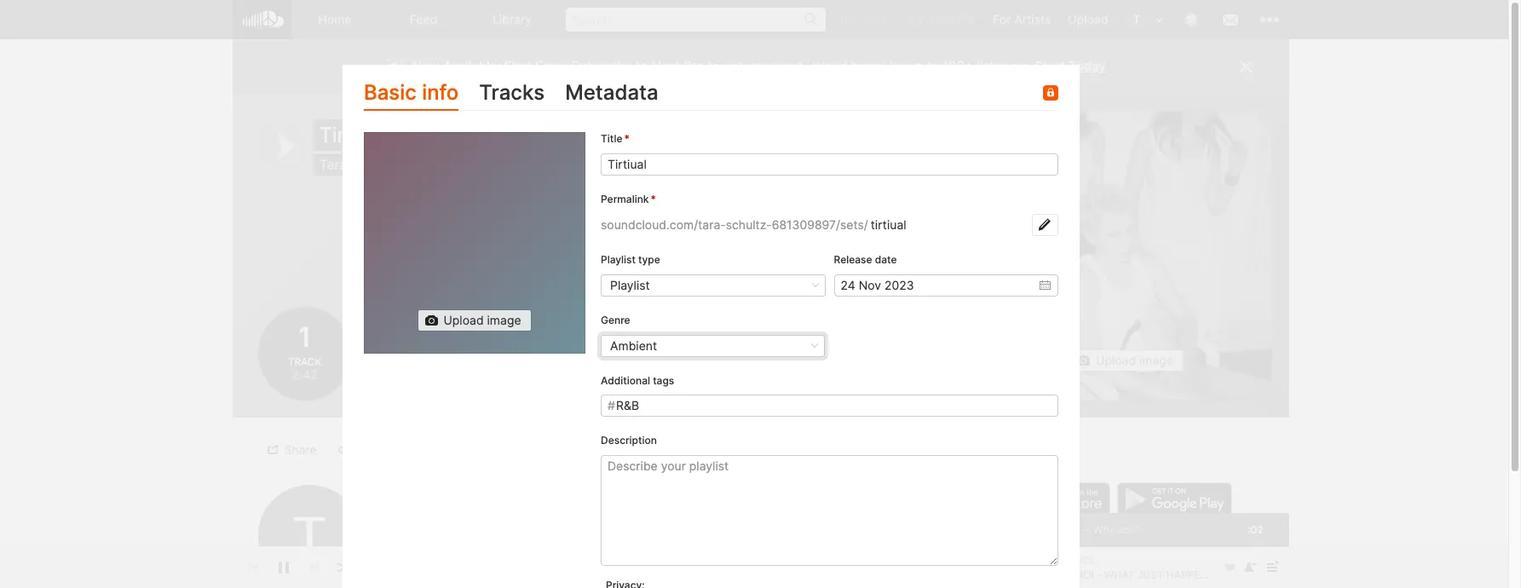 Task type: vqa. For each thing, say whether or not it's contained in the screenshot.
THE BUILDING
no



Task type: locate. For each thing, give the bounding box(es) containing it.
1 cookie from the left
[[1092, 557, 1126, 569]]

playlist for playlist
[[610, 278, 650, 292]]

playlist left type
[[601, 253, 636, 266]]

first
[[505, 58, 532, 74]]

0 vertical spatial upload image button
[[418, 310, 532, 332]]

delete
[[640, 442, 676, 456]]

0 horizontal spatial cookie
[[1092, 557, 1126, 569]]

description
[[601, 434, 657, 447]]

resources
[[1083, 571, 1134, 584]]

playlist
[[680, 442, 719, 456]]

image
[[487, 313, 521, 328], [1140, 353, 1174, 367]]

1 horizontal spatial to
[[708, 58, 720, 74]]

0 vertical spatial playlist
[[601, 253, 636, 266]]

-
[[627, 573, 633, 587]]

0 horizontal spatial to
[[636, 58, 648, 74]]

0 vertical spatial next
[[927, 12, 954, 26]]

track
[[288, 355, 322, 368]]

tirtiual tara schultz
[[319, 123, 399, 173]]

2 cookie from the left
[[1169, 557, 1203, 569]]

tracks
[[479, 80, 545, 105]]

playlist inside "popup button"
[[610, 278, 650, 292]]

cookie for manager
[[1169, 557, 1203, 569]]

to right up at the top right
[[927, 58, 939, 74]]

cookie inside cookie manager artist resources
[[1169, 557, 1203, 569]]

go mobile
[[1008, 448, 1065, 463]]

release date
[[834, 253, 897, 266]]

artists
[[1014, 12, 1051, 26]]

1 vertical spatial pro
[[684, 58, 704, 74]]

to
[[636, 58, 648, 74], [708, 58, 720, 74], [927, 58, 939, 74]]

next down search search field
[[652, 58, 680, 74]]

next
[[777, 58, 803, 74]]

tracks link
[[479, 77, 545, 111]]

0 horizontal spatial upload image button
[[418, 310, 532, 332]]

0 horizontal spatial image
[[487, 313, 521, 328]]

2 vertical spatial upload
[[1096, 353, 1136, 367]]

home
[[318, 12, 352, 26]]

0 vertical spatial upload
[[1068, 12, 1109, 26]]

upload image button
[[418, 310, 532, 332], [1070, 349, 1184, 372]]

1 horizontal spatial image
[[1140, 353, 1174, 367]]

0 vertical spatial upload image
[[444, 313, 521, 328]]

pro left for
[[957, 12, 976, 26]]

start
[[1035, 58, 1065, 74]]

1 horizontal spatial upload image
[[1096, 353, 1174, 367]]

cookie policy
[[1092, 557, 1158, 569]]

None search field
[[557, 0, 834, 38]]

1 vertical spatial tara schultz's avatar element
[[258, 485, 360, 587]]

what
[[636, 573, 671, 587]]

your
[[747, 58, 773, 74]]

privacy link
[[1045, 557, 1081, 569]]

get
[[723, 58, 743, 74]]

next
[[927, 12, 954, 26], [652, 58, 680, 74]]

privacy
[[1045, 557, 1081, 569]]

upload image button for right tirtiual element
[[1070, 349, 1184, 372]]

1 track 2:42
[[288, 320, 322, 382]]

0 vertical spatial image
[[487, 313, 521, 328]]

pro
[[957, 12, 976, 26], [684, 58, 704, 74]]

heard
[[852, 58, 886, 74]]

1 horizontal spatial upload image button
[[1070, 349, 1184, 372]]

next up 100+
[[927, 12, 954, 26]]

upload image for upload image button associated with right tirtiual element
[[1096, 353, 1174, 367]]

1 vertical spatial next
[[652, 58, 680, 74]]

schultz
[[351, 156, 399, 173]]

cookie up resources
[[1092, 557, 1126, 569]]

upload image button for left tirtiual element
[[418, 310, 532, 332]]

100+
[[943, 58, 973, 74]]

1 vertical spatial upload
[[444, 313, 484, 328]]

2 try from the left
[[906, 12, 924, 26]]

1 horizontal spatial next
[[927, 12, 954, 26]]

1 horizontal spatial cookie
[[1169, 557, 1203, 569]]

0 vertical spatial pro
[[957, 12, 976, 26]]

1 try from the left
[[843, 12, 861, 26]]

try right go+
[[906, 12, 924, 26]]

type
[[638, 253, 660, 266]]

0 horizontal spatial try
[[843, 12, 861, 26]]

3 to from the left
[[927, 58, 939, 74]]

tara schultz's avatar element
[[1126, 9, 1148, 31], [258, 485, 360, 587]]

legal
[[1008, 557, 1034, 569]]

tirtiual element
[[982, 111, 1272, 401], [364, 132, 586, 354]]

now available: first fans. subscribe to next pro to get your next upload heard by up to 100+ listeners. start today
[[412, 58, 1106, 74]]

2:42
[[291, 368, 318, 382]]

charts
[[1178, 571, 1211, 584]]

soundcloud.com/tara-schultz-681309897/sets/
[[601, 217, 868, 232]]

available:
[[443, 58, 501, 74]]

1 vertical spatial playlist
[[610, 278, 650, 292]]

1 horizontal spatial pro
[[957, 12, 976, 26]]

2 to from the left
[[708, 58, 720, 74]]

tags
[[653, 374, 674, 387]]

playlist
[[601, 253, 636, 266], [610, 278, 650, 292]]

to right subscribe
[[636, 58, 648, 74]]

upload
[[1068, 12, 1109, 26], [444, 313, 484, 328], [1096, 353, 1136, 367]]

pro left get
[[684, 58, 704, 74]]

artist resources link
[[1053, 571, 1134, 584]]

fans.
[[535, 58, 568, 74]]

try left go+
[[843, 12, 861, 26]]

0 horizontal spatial next
[[652, 58, 680, 74]]

basic info link
[[364, 77, 459, 111]]

mobile
[[1027, 448, 1065, 463]]

Title text field
[[601, 154, 1059, 176]]

metadata
[[565, 80, 659, 105]]

1 vertical spatial upload image
[[1096, 353, 1174, 367]]

0 horizontal spatial upload image
[[444, 313, 521, 328]]

upload image
[[444, 313, 521, 328], [1096, 353, 1174, 367]]

upload image for left tirtiual element's upload image button
[[444, 313, 521, 328]]

1 horizontal spatial try
[[906, 12, 924, 26]]

1 vertical spatial image
[[1140, 353, 1174, 367]]

cookie
[[1092, 557, 1126, 569], [1169, 557, 1203, 569]]

laroi
[[589, 573, 624, 587]]

0 vertical spatial tara schultz's avatar element
[[1126, 9, 1148, 31]]

playlist down playlist type
[[610, 278, 650, 292]]

genre
[[601, 313, 630, 326]]

0 horizontal spatial tara schultz's avatar element
[[258, 485, 360, 587]]

additional tags
[[601, 374, 674, 387]]

cookie up "charts" link
[[1169, 557, 1203, 569]]

now
[[412, 58, 440, 74]]

basic info
[[364, 80, 459, 105]]

2 horizontal spatial to
[[927, 58, 939, 74]]

to left get
[[708, 58, 720, 74]]

1 vertical spatial upload image button
[[1070, 349, 1184, 372]]

1 horizontal spatial tara schultz's avatar element
[[1126, 9, 1148, 31]]

try next pro link
[[897, 0, 984, 38]]

1 to from the left
[[636, 58, 648, 74]]

date
[[875, 253, 897, 266]]



Task type: describe. For each thing, give the bounding box(es) containing it.
by
[[890, 58, 905, 74]]

soundcloud.com/tara-
[[601, 217, 726, 232]]

r&b
[[616, 398, 639, 413]]

try go+ link
[[834, 0, 897, 38]]

feed link
[[380, 0, 468, 39]]

try next pro
[[906, 12, 976, 26]]

playlist type
[[601, 253, 660, 266]]

artist
[[1053, 571, 1080, 584]]

upload for left tirtiual element
[[444, 313, 484, 328]]

go+
[[865, 12, 888, 26]]

upload link
[[1060, 0, 1117, 38]]

policy
[[1129, 557, 1158, 569]]

ambient
[[610, 338, 657, 353]]

for artists link
[[984, 0, 1060, 38]]

manager
[[1206, 557, 1249, 569]]

cookie manager artist resources
[[1053, 557, 1249, 584]]

upload
[[807, 58, 848, 74]]

cookie policy link
[[1092, 557, 1158, 569]]

tara schultz link
[[319, 156, 399, 173]]

subscribe
[[572, 58, 632, 74]]

Release date text field
[[834, 274, 1059, 296]]

library
[[493, 12, 532, 26]]

ambient button
[[601, 335, 825, 357]]

Permalink text field
[[868, 214, 1032, 236]]

listeners.
[[977, 58, 1031, 74]]

feed
[[410, 12, 438, 26]]

Search search field
[[566, 8, 826, 32]]

home link
[[291, 0, 380, 39]]

for artists
[[993, 12, 1051, 26]]

playlist button
[[601, 274, 826, 296]]

try for try next pro
[[906, 12, 924, 26]]

cookie for policy
[[1092, 557, 1126, 569]]

image for left tirtiual element's upload image button
[[487, 313, 521, 328]]

Description text field
[[601, 455, 1059, 566]]

1 horizontal spatial tirtiual element
[[982, 111, 1272, 401]]

the
[[542, 573, 564, 587]]

basic
[[364, 80, 417, 105]]

the kid laroi - what just happened
[[542, 573, 772, 587]]

kid
[[567, 573, 586, 587]]

metadata link
[[565, 77, 659, 111]]

playlist for playlist type
[[601, 253, 636, 266]]

upload for right tirtiual element
[[1096, 353, 1136, 367]]

cookie manager link
[[1169, 557, 1249, 569]]

happened
[[708, 573, 772, 587]]

additional
[[601, 374, 650, 387]]

title
[[601, 132, 623, 145]]

tara
[[319, 156, 347, 173]]

share button
[[259, 439, 327, 461]]

release
[[834, 253, 872, 266]]

blog
[[1145, 571, 1167, 584]]

share
[[284, 442, 317, 456]]

try for try go+
[[843, 12, 861, 26]]

library link
[[468, 0, 557, 39]]

up
[[908, 58, 923, 74]]

schultz-
[[726, 217, 772, 232]]

for
[[993, 12, 1011, 26]]

delete playlist
[[640, 442, 719, 456]]

tirtiual
[[319, 123, 386, 147]]

the kid laroi - what just happened link
[[542, 573, 772, 587]]

just
[[674, 573, 705, 587]]

blog link
[[1145, 571, 1167, 584]]

1
[[296, 320, 314, 354]]

today
[[1069, 58, 1106, 74]]

permalink
[[601, 193, 649, 206]]

image for upload image button associated with right tirtiual element
[[1140, 353, 1174, 367]]

0 horizontal spatial pro
[[684, 58, 704, 74]]

delete playlist button
[[614, 439, 729, 461]]

681309897/sets/
[[772, 217, 868, 232]]

the kid laroi - what just happened element
[[386, 568, 411, 588]]

info
[[422, 80, 459, 105]]

0 horizontal spatial tirtiual element
[[364, 132, 586, 354]]

start today link
[[1035, 58, 1106, 74]]

legal link
[[1008, 557, 1034, 569]]

charts link
[[1178, 571, 1211, 584]]

go
[[1008, 448, 1024, 463]]



